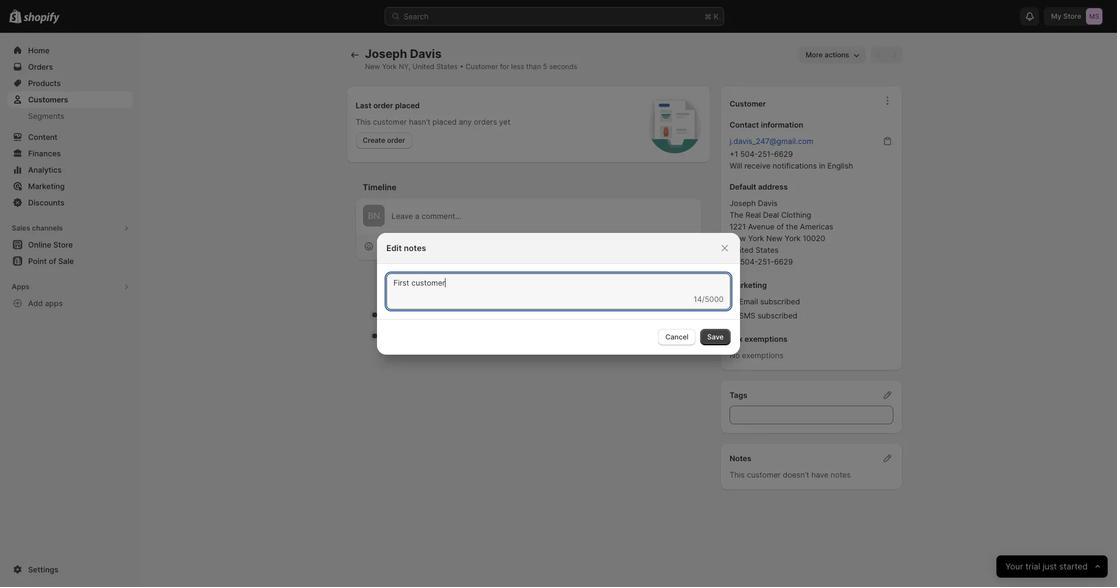 Task type: locate. For each thing, give the bounding box(es) containing it.
1 6629 from the top
[[774, 149, 793, 159]]

1 horizontal spatial placed
[[433, 117, 457, 127]]

251- up marketing
[[758, 257, 774, 266]]

notes right have at the right bottom of page
[[831, 470, 851, 480]]

1 vertical spatial customer
[[730, 99, 766, 108]]

order right last
[[373, 101, 393, 110]]

1 +1 from the top
[[730, 149, 738, 159]]

0 vertical spatial customer
[[373, 117, 407, 127]]

customer down notes
[[747, 470, 781, 480]]

1 vertical spatial joseph
[[730, 199, 756, 208]]

add apps button
[[7, 295, 134, 312]]

no exemptions
[[730, 351, 784, 360]]

6629 down "of"
[[774, 257, 793, 266]]

0 vertical spatial the
[[786, 222, 798, 231]]

0 vertical spatial order
[[373, 101, 393, 110]]

now
[[688, 311, 702, 319], [688, 332, 702, 340]]

+1 up will
[[730, 149, 738, 159]]

just now left save
[[672, 332, 702, 340]]

subscribed up sms subscribed
[[760, 297, 800, 306]]

davis inside joseph davis the real deal clothing 1221 avenue of the americas new york new york 10020 united states +1 504-251-6629
[[758, 199, 778, 208]]

251- inside +1 504-251-6629 will receive notifications in english
[[758, 149, 774, 159]]

customer right •
[[466, 62, 498, 71]]

2 +1 from the top
[[730, 257, 738, 266]]

states inside joseph davis new york ny, united states • customer for less than 5 seconds
[[437, 62, 458, 71]]

1 vertical spatial 6629
[[774, 257, 793, 266]]

0 vertical spatial states
[[437, 62, 458, 71]]

joseph
[[365, 47, 407, 61], [730, 199, 756, 208]]

+1 inside joseph davis the real deal clothing 1221 avenue of the americas new york new york 10020 united states +1 504-251-6629
[[730, 257, 738, 266]]

0 horizontal spatial notes
[[404, 243, 426, 253]]

tax
[[730, 334, 743, 344]]

cancel
[[666, 332, 689, 341]]

1 vertical spatial 504-
[[741, 257, 758, 266]]

1 504- from the top
[[741, 149, 758, 159]]

0 vertical spatial now
[[688, 311, 702, 319]]

1 vertical spatial just now
[[672, 332, 702, 340]]

1 just from the top
[[672, 311, 686, 319]]

seconds
[[549, 62, 578, 71]]

timeline
[[363, 182, 397, 192]]

6629
[[774, 149, 793, 159], [774, 257, 793, 266]]

joseph davis the real deal clothing 1221 avenue of the americas new york new york 10020 united states +1 504-251-6629
[[730, 199, 834, 266]]

the inside joseph davis the real deal clothing 1221 avenue of the americas new york new york 10020 united states +1 504-251-6629
[[786, 222, 798, 231]]

just now up cancel
[[672, 311, 702, 319]]

1 horizontal spatial states
[[756, 245, 779, 255]]

Leave a comment... text field
[[392, 210, 695, 222]]

of
[[777, 222, 784, 231]]

6629 inside joseph davis the real deal clothing 1221 avenue of the americas new york new york 10020 united states +1 504-251-6629
[[774, 257, 793, 266]]

504- inside +1 504-251-6629 will receive notifications in english
[[741, 149, 758, 159]]

0 vertical spatial just now
[[672, 311, 702, 319]]

just now
[[672, 311, 702, 319], [672, 332, 702, 340]]

251- down j.davis_247@gmail.com
[[758, 149, 774, 159]]

6629 inside +1 504-251-6629 will receive notifications in english
[[774, 149, 793, 159]]

order right create at the top
[[387, 136, 405, 145]]

⌘
[[705, 12, 712, 21]]

0 vertical spatial joseph
[[365, 47, 407, 61]]

504-
[[741, 149, 758, 159], [741, 257, 758, 266]]

1 vertical spatial placed
[[433, 117, 457, 127]]

0 vertical spatial 6629
[[774, 149, 793, 159]]

avatar with initials b n image
[[363, 205, 385, 227]]

now left save
[[688, 332, 702, 340]]

1221
[[730, 222, 746, 231]]

exemptions for no exemptions
[[742, 351, 784, 360]]

just left save
[[672, 332, 686, 340]]

0 horizontal spatial the
[[432, 311, 443, 320]]

the
[[786, 222, 798, 231], [432, 311, 443, 320]]

1 horizontal spatial notes
[[831, 470, 851, 480]]

this
[[356, 117, 371, 127], [730, 470, 745, 480]]

customer for doesn't
[[747, 470, 781, 480]]

1 horizontal spatial joseph
[[730, 199, 756, 208]]

joseph up ny,
[[365, 47, 407, 61]]

default address
[[730, 182, 788, 192]]

order for create
[[387, 136, 405, 145]]

to
[[527, 311, 534, 320]]

0 vertical spatial just
[[672, 311, 686, 319]]

no
[[730, 351, 740, 360]]

new down 1221
[[730, 234, 746, 243]]

1 horizontal spatial new
[[730, 234, 746, 243]]

placed up hasn't
[[395, 101, 420, 110]]

now up cancel
[[688, 311, 702, 319]]

order inside button
[[387, 136, 405, 145]]

just up cancel
[[672, 311, 686, 319]]

order
[[373, 101, 393, 110], [387, 136, 405, 145]]

0 horizontal spatial united
[[413, 62, 435, 71]]

1 251- from the top
[[758, 149, 774, 159]]

notes inside dialog
[[404, 243, 426, 253]]

0 horizontal spatial york
[[382, 62, 397, 71]]

2 6629 from the top
[[774, 257, 793, 266]]

joseph up the on the right top of page
[[730, 199, 756, 208]]

1 vertical spatial notes
[[831, 470, 851, 480]]

1 vertical spatial united
[[730, 245, 754, 255]]

6629 up notifications
[[774, 149, 793, 159]]

this down last
[[356, 117, 371, 127]]

0 vertical spatial davis
[[410, 47, 442, 61]]

2 just now from the top
[[672, 332, 702, 340]]

0 horizontal spatial davis
[[410, 47, 442, 61]]

2 504- from the top
[[741, 257, 758, 266]]

0 horizontal spatial new
[[365, 62, 380, 71]]

davis for joseph davis the real deal clothing 1221 avenue of the americas new york new york 10020 united states +1 504-251-6629
[[758, 199, 778, 208]]

1 vertical spatial states
[[756, 245, 779, 255]]

0 vertical spatial exemptions
[[745, 334, 788, 344]]

less
[[511, 62, 524, 71]]

0 vertical spatial 504-
[[741, 149, 758, 159]]

york
[[382, 62, 397, 71], [748, 234, 764, 243], [785, 234, 801, 243]]

subscribed
[[760, 297, 800, 306], [758, 311, 798, 320]]

1 vertical spatial +1
[[730, 257, 738, 266]]

americas
[[800, 222, 834, 231]]

exemptions
[[745, 334, 788, 344], [742, 351, 784, 360]]

2 251- from the top
[[758, 257, 774, 266]]

1 now from the top
[[688, 311, 702, 319]]

new down "of"
[[766, 234, 783, 243]]

1 vertical spatial 251-
[[758, 257, 774, 266]]

the right "of"
[[786, 222, 798, 231]]

search
[[404, 12, 429, 21]]

placed
[[395, 101, 420, 110], [433, 117, 457, 127]]

0 vertical spatial 251-
[[758, 149, 774, 159]]

shopify image
[[24, 12, 60, 24]]

see
[[653, 263, 665, 271]]

add apps
[[28, 299, 63, 308]]

added
[[407, 311, 429, 320]]

davis up deal
[[758, 199, 778, 208]]

states down "avenue"
[[756, 245, 779, 255]]

states left •
[[437, 62, 458, 71]]

settings link
[[7, 562, 134, 578]]

notes right edit
[[404, 243, 426, 253]]

1 horizontal spatial the
[[786, 222, 798, 231]]

0 vertical spatial united
[[413, 62, 435, 71]]

receive
[[745, 161, 771, 170]]

1 horizontal spatial united
[[730, 245, 754, 255]]

0 horizontal spatial placed
[[395, 101, 420, 110]]

1 vertical spatial customer
[[747, 470, 781, 480]]

1 horizontal spatial this
[[730, 470, 745, 480]]

joseph for joseph davis the real deal clothing 1221 avenue of the americas new york new york 10020 united states +1 504-251-6629
[[730, 199, 756, 208]]

subscribed down "email subscribed"
[[758, 311, 798, 320]]

0 horizontal spatial customer
[[466, 62, 498, 71]]

1 vertical spatial exemptions
[[742, 351, 784, 360]]

0 vertical spatial this
[[356, 117, 371, 127]]

customer up contact
[[730, 99, 766, 108]]

this down notes
[[730, 470, 745, 480]]

0 horizontal spatial joseph
[[365, 47, 407, 61]]

0 vertical spatial notes
[[404, 243, 426, 253]]

this customer hasn't placed any orders yet
[[356, 117, 511, 127]]

customer down last order placed
[[373, 117, 407, 127]]

0 horizontal spatial customer
[[373, 117, 407, 127]]

2 just from the top
[[672, 332, 686, 340]]

1 vertical spatial subscribed
[[758, 311, 798, 320]]

davis up ny,
[[410, 47, 442, 61]]

the left phone
[[432, 311, 443, 320]]

avenue
[[748, 222, 775, 231]]

settings
[[28, 565, 58, 575]]

1 vertical spatial just
[[672, 332, 686, 340]]

you added the phone +15042516629 to this customer.
[[391, 311, 587, 320]]

new
[[365, 62, 380, 71], [730, 234, 746, 243], [766, 234, 783, 243]]

york left 10020
[[785, 234, 801, 243]]

0 vertical spatial +1
[[730, 149, 738, 159]]

1 vertical spatial this
[[730, 470, 745, 480]]

united right ny,
[[413, 62, 435, 71]]

1 vertical spatial davis
[[758, 199, 778, 208]]

0 vertical spatial subscribed
[[760, 297, 800, 306]]

1 horizontal spatial customer
[[747, 470, 781, 480]]

1 horizontal spatial davis
[[758, 199, 778, 208]]

will
[[730, 161, 743, 170]]

joseph inside joseph davis new york ny, united states • customer for less than 5 seconds
[[365, 47, 407, 61]]

states
[[437, 62, 458, 71], [756, 245, 779, 255]]

york left ny,
[[382, 62, 397, 71]]

251- inside joseph davis the real deal clothing 1221 avenue of the americas new york new york 10020 united states +1 504-251-6629
[[758, 257, 774, 266]]

ny,
[[399, 62, 411, 71]]

sales channels button
[[7, 220, 134, 237]]

0 horizontal spatial states
[[437, 62, 458, 71]]

exemptions down 'tax exemptions'
[[742, 351, 784, 360]]

davis inside joseph davis new york ny, united states • customer for less than 5 seconds
[[410, 47, 442, 61]]

+15042516629
[[470, 311, 525, 320]]

united inside joseph davis new york ny, united states • customer for less than 5 seconds
[[413, 62, 435, 71]]

placed left any
[[433, 117, 457, 127]]

york down "avenue"
[[748, 234, 764, 243]]

new left ny,
[[365, 62, 380, 71]]

joseph inside joseph davis the real deal clothing 1221 avenue of the americas new york new york 10020 united states +1 504-251-6629
[[730, 199, 756, 208]]

•
[[460, 62, 464, 71]]

+1 up marketing
[[730, 257, 738, 266]]

customer
[[466, 62, 498, 71], [730, 99, 766, 108]]

save button
[[701, 329, 731, 345]]

exemptions up no exemptions
[[745, 334, 788, 344]]

1 vertical spatial order
[[387, 136, 405, 145]]

united down 1221
[[730, 245, 754, 255]]

customer.
[[552, 311, 587, 320]]

united
[[413, 62, 435, 71], [730, 245, 754, 255]]

2 horizontal spatial york
[[785, 234, 801, 243]]

segments
[[28, 111, 64, 121]]

last order placed
[[356, 101, 420, 110]]

0 vertical spatial placed
[[395, 101, 420, 110]]

0 horizontal spatial this
[[356, 117, 371, 127]]

this for this customer hasn't placed any orders yet
[[356, 117, 371, 127]]

hasn't
[[409, 117, 431, 127]]

k
[[714, 12, 719, 21]]

save
[[708, 332, 724, 341]]

0 vertical spatial customer
[[466, 62, 498, 71]]

504- up receive
[[741, 149, 758, 159]]

sales channels
[[12, 224, 63, 233]]

1 vertical spatial now
[[688, 332, 702, 340]]

davis
[[410, 47, 442, 61], [758, 199, 778, 208]]

customer
[[373, 117, 407, 127], [747, 470, 781, 480]]

504- up marketing
[[741, 257, 758, 266]]



Task type: describe. For each thing, give the bounding box(es) containing it.
orders
[[474, 117, 497, 127]]

subscribed for email subscribed
[[760, 297, 800, 306]]

joseph for joseph davis new york ny, united states • customer for less than 5 seconds
[[365, 47, 407, 61]]

cancel button
[[659, 329, 696, 345]]

yet
[[499, 117, 511, 127]]

you
[[391, 311, 404, 320]]

default
[[730, 182, 757, 192]]

other
[[602, 263, 620, 271]]

channels
[[32, 224, 63, 233]]

email
[[739, 297, 758, 306]]

customer for hasn't
[[373, 117, 407, 127]]

tax exemptions
[[730, 334, 788, 344]]

for
[[500, 62, 509, 71]]

clothing
[[781, 210, 812, 220]]

real
[[746, 210, 761, 220]]

comments
[[667, 263, 702, 271]]

you
[[574, 263, 586, 271]]

this for this customer doesn't have notes
[[730, 470, 745, 480]]

create order
[[363, 136, 405, 145]]

apps
[[12, 282, 29, 291]]

order for last
[[373, 101, 393, 110]]

states inside joseph davis the real deal clothing 1221 avenue of the americas new york new york 10020 united states +1 504-251-6629
[[756, 245, 779, 255]]

5
[[543, 62, 548, 71]]

york inside joseph davis new york ny, united states • customer for less than 5 seconds
[[382, 62, 397, 71]]

marketing
[[730, 281, 767, 290]]

sales
[[12, 224, 30, 233]]

subscribed for sms subscribed
[[758, 311, 798, 320]]

joseph davis new york ny, united states • customer for less than 5 seconds
[[365, 47, 578, 71]]

customers
[[28, 95, 68, 104]]

edit notes dialog
[[0, 233, 1117, 355]]

sms
[[739, 311, 756, 320]]

apps button
[[7, 279, 134, 295]]

united inside joseph davis the real deal clothing 1221 avenue of the americas new york new york 10020 united states +1 504-251-6629
[[730, 245, 754, 255]]

j.davis_247@gmail.com
[[730, 136, 814, 146]]

create
[[363, 136, 385, 145]]

1 horizontal spatial york
[[748, 234, 764, 243]]

customer inside joseph davis new york ny, united states • customer for less than 5 seconds
[[466, 62, 498, 71]]

+1 inside +1 504-251-6629 will receive notifications in english
[[730, 149, 738, 159]]

add
[[28, 299, 43, 308]]

apps
[[45, 299, 63, 308]]

can
[[639, 263, 651, 271]]

1 horizontal spatial customer
[[730, 99, 766, 108]]

deal
[[763, 210, 779, 220]]

email subscribed
[[739, 297, 800, 306]]

tags
[[730, 391, 748, 400]]

1 just now from the top
[[672, 311, 702, 319]]

+1 504-251-6629 will receive notifications in english
[[730, 149, 853, 170]]

sms subscribed
[[739, 311, 798, 320]]

10020
[[803, 234, 826, 243]]

504- inside joseph davis the real deal clothing 1221 avenue of the americas new york new york 10020 united states +1 504-251-6629
[[741, 257, 758, 266]]

discounts
[[28, 198, 64, 207]]

j.davis_247@gmail.com button
[[723, 133, 821, 149]]

segments link
[[7, 108, 134, 124]]

1 vertical spatial the
[[432, 311, 443, 320]]

any
[[459, 117, 472, 127]]

the
[[730, 210, 744, 220]]

⌘ k
[[705, 12, 719, 21]]

notes
[[730, 454, 752, 463]]

phone
[[446, 311, 468, 320]]

Add a note text field
[[387, 273, 731, 293]]

this
[[536, 311, 549, 320]]

doesn't
[[783, 470, 810, 480]]

address
[[758, 182, 788, 192]]

than
[[526, 62, 541, 71]]

new inside joseph davis new york ny, united states • customer for less than 5 seconds
[[365, 62, 380, 71]]

2 horizontal spatial new
[[766, 234, 783, 243]]

edit notes
[[387, 243, 426, 253]]

notifications
[[773, 161, 817, 170]]

last
[[356, 101, 372, 110]]

only
[[557, 263, 572, 271]]

contact information
[[730, 120, 804, 129]]

in
[[819, 161, 826, 170]]

create order button
[[356, 132, 412, 149]]

davis for joseph davis new york ny, united states • customer for less than 5 seconds
[[410, 47, 442, 61]]

edit
[[387, 243, 402, 253]]

2 now from the top
[[688, 332, 702, 340]]

this customer doesn't have notes
[[730, 470, 851, 480]]

and
[[588, 263, 600, 271]]

have
[[812, 470, 829, 480]]

only you and other staff can see comments
[[557, 263, 702, 271]]

exemptions for tax exemptions
[[745, 334, 788, 344]]

discounts link
[[7, 194, 134, 211]]

information
[[761, 120, 804, 129]]

contact
[[730, 120, 759, 129]]

home link
[[7, 42, 134, 59]]

home
[[28, 46, 50, 55]]

staff
[[622, 263, 637, 271]]



Task type: vqa. For each thing, say whether or not it's contained in the screenshot.
Saturday element
no



